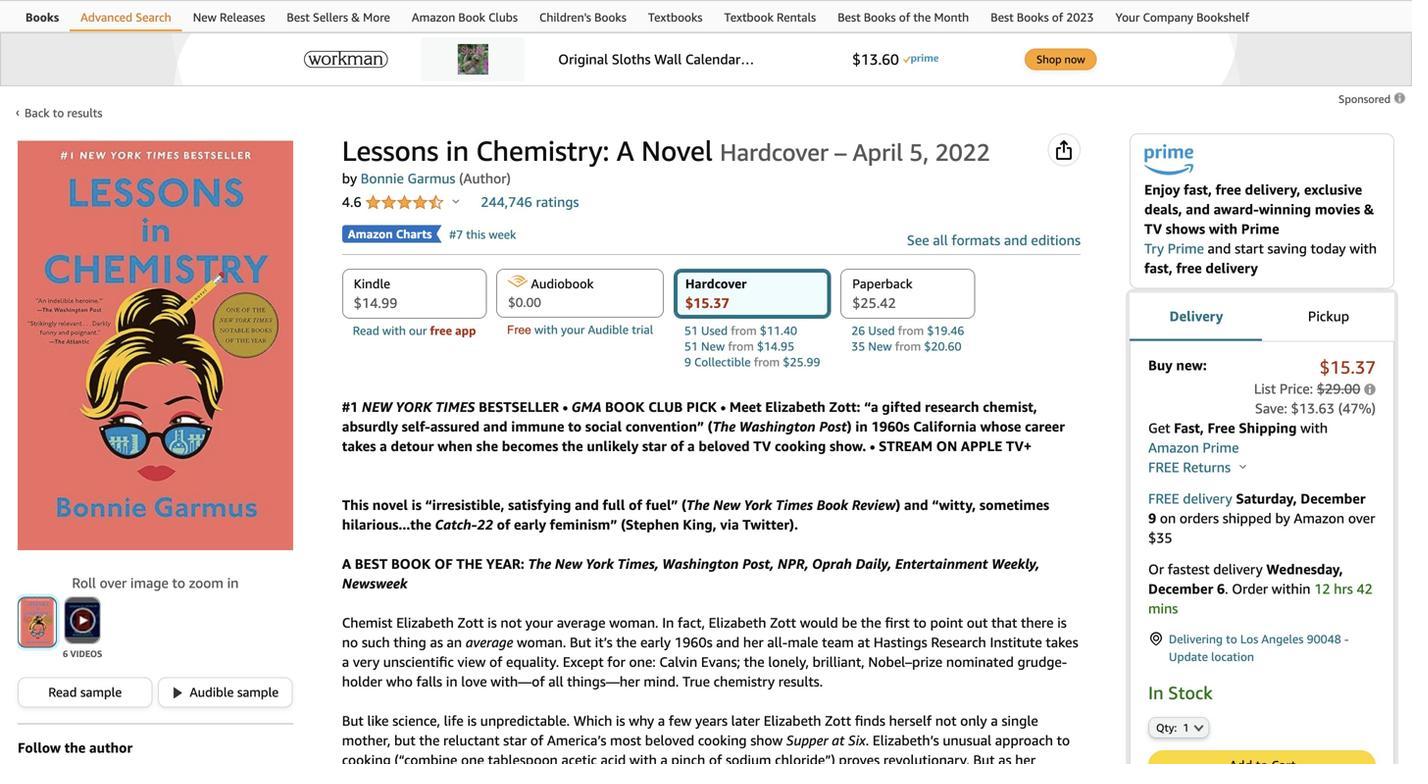 Task type: vqa. For each thing, say whether or not it's contained in the screenshot.
not inside the But like science, life is unpredictable. Which is why a few years later Elizabeth Zott finds herself not only a single mother, but the reluctant star of America's most beloved cooking show
yes



Task type: locate. For each thing, give the bounding box(es) containing it.
not up equality.
[[501, 614, 522, 631]]

zott up an
[[458, 614, 484, 631]]

elizabeth up the washington post
[[765, 399, 826, 415]]

her
[[743, 634, 764, 650]]

the down immune
[[562, 438, 583, 454]]

1 vertical spatial takes
[[1046, 634, 1079, 650]]

leave feedback on sponsored ad element
[[1339, 93, 1407, 105]]

0 horizontal spatial over
[[100, 575, 127, 591]]

2 horizontal spatial zott
[[825, 713, 851, 729]]

1 51 from the top
[[684, 324, 698, 337]]

brilliant,
[[813, 654, 865, 670]]

0 vertical spatial fast,
[[1184, 181, 1212, 197]]

books for children's books
[[594, 10, 627, 24]]

from
[[731, 324, 757, 337], [898, 324, 924, 337], [728, 339, 754, 353], [895, 339, 921, 353], [754, 355, 780, 369]]

december inside saturday, december 9
[[1301, 490, 1366, 506]]

cooking down years
[[698, 732, 747, 748]]

not left only
[[935, 713, 957, 729]]

0 horizontal spatial 6
[[63, 648, 68, 659]]

on
[[1160, 510, 1176, 526]]

and inside the ) and "witty, sometimes hilarious...the
[[904, 497, 929, 513]]

0 horizontal spatial but
[[342, 713, 364, 729]]

delivery,
[[1245, 181, 1301, 197]]

children's books link
[[529, 1, 637, 31]]

1 vertical spatial )
[[896, 497, 901, 513]]

0 vertical spatial cooking
[[775, 438, 826, 454]]

the right "follow" at the bottom
[[64, 739, 86, 756]]

books left 2023
[[1017, 10, 1049, 24]]

cooking inside the ) in 1960s california whose career takes a detour when she becomes the unlikely star of a beloved tv cooking show.
[[775, 438, 826, 454]]

$20.60
[[924, 339, 962, 353]]

woman.
[[609, 614, 659, 631], [517, 634, 566, 650]]

best inside 'link'
[[287, 10, 310, 24]]

woman. inside chemist elizabeth zott is not your average woman. in fact, elizabeth zott would be the first to point out that there is no such thing as an
[[609, 614, 659, 631]]

december for saturday, december 9
[[1301, 490, 1366, 506]]

dropdown image
[[1194, 724, 1204, 731]]

$15.37 up collectible
[[685, 295, 730, 311]]

6 down or fastest delivery
[[1217, 580, 1225, 597]]

0 vertical spatial takes
[[342, 438, 376, 454]]

0 horizontal spatial )
[[847, 418, 852, 434]]

delivery inside enjoy fast, free delivery, exclusive deals, and award-winning movies & tv shows with prime try prime and start saving today with fast, free delivery
[[1206, 260, 1258, 276]]

3 books from the left
[[864, 10, 896, 24]]

best for best books of the month
[[838, 10, 861, 24]]

of right 'full' in the bottom of the page
[[629, 497, 642, 513]]

9 left on
[[1148, 510, 1157, 526]]

0 vertical spatial a
[[617, 134, 634, 167]]

51
[[684, 324, 698, 337], [684, 339, 698, 353]]

delivery down start at the top of page
[[1206, 260, 1258, 276]]

1 vertical spatial york
[[586, 556, 614, 572]]

popover image down get fast, free shipping with amazon prime
[[1240, 464, 1247, 469]]

sometimes
[[980, 497, 1050, 513]]

amazon down get
[[1148, 439, 1199, 455]]

1 vertical spatial 9
[[1148, 510, 1157, 526]]

) left "witty,
[[896, 497, 901, 513]]

detour
[[391, 438, 434, 454]]

sample down videos
[[80, 684, 122, 700]]

delivery
[[1170, 308, 1223, 324]]

1 horizontal spatial sample
[[237, 684, 279, 700]]

free inside button
[[1148, 459, 1180, 475]]

prime inside get fast, free shipping with amazon prime
[[1203, 439, 1239, 455]]

$25.42
[[853, 295, 896, 311]]

0 vertical spatial prime
[[1241, 220, 1280, 237]]

over up 42
[[1348, 510, 1375, 526]]

entertainment
[[895, 556, 988, 572]]

1 sample from the left
[[80, 684, 122, 700]]

1960s down gifted
[[871, 418, 910, 434]]

and right formats
[[1004, 232, 1028, 248]]

to inside meet elizabeth zott: "a gifted research chemist, absurdly self-assured and immune to social convention" (
[[568, 418, 582, 434]]

from left the $19.46
[[898, 324, 924, 337]]

falls
[[416, 673, 442, 689]]

read inside button
[[48, 684, 77, 700]]

york inside the new york times, washington post, npr, oprah daily, entertainment weekly, newsweek
[[586, 556, 614, 572]]

0 vertical spatial early
[[514, 516, 546, 533]]

used right 26
[[868, 324, 895, 337]]

9
[[684, 355, 691, 369], [1148, 510, 1157, 526]]

used inside 51 used from $11.40 51 new from $14.95 9 collectible from $25.99
[[701, 324, 728, 337]]

all-
[[767, 634, 788, 650]]

1 horizontal spatial early
[[640, 634, 671, 650]]

2 free from the top
[[1148, 490, 1180, 506]]

0 vertical spatial 9
[[684, 355, 691, 369]]

app
[[455, 324, 476, 337]]

december
[[1301, 490, 1366, 506], [1148, 580, 1214, 597]]

the inside "but like science, life is unpredictable. which is why a few years later elizabeth zott finds herself not only a single mother, but the reluctant star of america's most beloved cooking show"
[[419, 732, 440, 748]]

month
[[934, 10, 969, 24]]

chemist elizabeth zott is not your average woman. in fact, elizabeth zott would be the first to point out that there is no such thing as an
[[342, 614, 1067, 650]]

the up king,
[[686, 497, 710, 513]]

0 vertical spatial book
[[458, 10, 485, 24]]

delivery up .
[[1213, 561, 1263, 577]]

but like science, life is unpredictable. which is why a few years later elizabeth zott finds herself not only a single mother, but the reluctant star of america's most beloved cooking show
[[342, 713, 1038, 748]]

collectible
[[694, 355, 751, 369]]

0 vertical spatial (
[[708, 418, 713, 434]]

0 horizontal spatial used
[[701, 324, 728, 337]]

most
[[610, 732, 642, 748]]

fast,
[[1184, 181, 1212, 197], [1145, 260, 1173, 276]]

but up mother,
[[342, 713, 364, 729]]

0 vertical spatial popover image
[[453, 199, 459, 204]]

6
[[1217, 580, 1225, 597], [63, 648, 68, 659]]

2 books from the left
[[594, 10, 627, 24]]

new:
[[1176, 357, 1207, 373]]

1 vertical spatial $15.37
[[1320, 356, 1376, 377]]

0 horizontal spatial 1960s
[[675, 634, 713, 650]]

0 horizontal spatial cooking
[[698, 732, 747, 748]]

early down satisfying
[[514, 516, 546, 533]]

but up except
[[570, 634, 591, 650]]

qty: 1
[[1156, 721, 1189, 734]]

elizabeth inside meet elizabeth zott: "a gifted research chemist, absurdly self-assured and immune to social convention" (
[[765, 399, 826, 415]]

popover image
[[453, 199, 459, 204], [1240, 464, 1247, 469]]

who
[[386, 673, 413, 689]]

1 vertical spatial at
[[832, 732, 845, 748]]

week
[[489, 228, 516, 241]]

1 vertical spatial your
[[525, 614, 553, 631]]

to left zoom
[[172, 575, 185, 591]]

None submit
[[19, 598, 56, 647], [65, 598, 100, 643], [1149, 751, 1375, 764], [19, 598, 56, 647], [65, 598, 100, 643], [1149, 751, 1375, 764]]

tab list
[[1130, 292, 1395, 343]]

early up one:
[[640, 634, 671, 650]]

0 vertical spatial free
[[507, 323, 531, 336]]

tv up try
[[1145, 220, 1162, 237]]

and left "witty,
[[904, 497, 929, 513]]

to inside delivering to los angeles 90048 - update location
[[1226, 632, 1237, 646]]

a left best
[[342, 556, 351, 572]]

when
[[438, 438, 473, 454]]

6 left videos
[[63, 648, 68, 659]]

takes inside woman. but it's the early 1960s and her all-male team at hastings research institute takes a very unscientific view of equality. except for one: calvin evans; the lonely, brilliant, nobel–prize nominated grudge- holder who falls in love with—of all things—her mind. true chemistry results.
[[1046, 634, 1079, 650]]

a left novel
[[617, 134, 634, 167]]

& inside 'link'
[[351, 10, 360, 24]]

0 horizontal spatial woman.
[[517, 634, 566, 650]]

delivery link
[[1130, 292, 1262, 343]]

supper
[[787, 732, 828, 748]]

1 used from the left
[[701, 324, 728, 337]]

#1 new york times bestseller • gma book club pick •
[[342, 399, 726, 415]]

0 horizontal spatial the
[[528, 556, 551, 572]]

audible right play image
[[190, 684, 234, 700]]

0 horizontal spatial december
[[1148, 580, 1214, 597]]

0 vertical spatial delivery
[[1206, 260, 1258, 276]]

sample for audible sample
[[237, 684, 279, 700]]

the inside the new york times, washington post, npr, oprah daily, entertainment weekly, newsweek
[[528, 556, 551, 572]]

1 vertical spatial the
[[686, 497, 710, 513]]

0 vertical spatial star
[[642, 438, 667, 454]]

$35
[[1148, 529, 1173, 546]]

1 books from the left
[[26, 10, 59, 24]]

free for free delivery
[[1148, 490, 1180, 506]]

0 vertical spatial 51
[[684, 324, 698, 337]]

0 horizontal spatial (
[[682, 497, 686, 513]]

the inside the ) in 1960s california whose career takes a detour when she becomes the unlikely star of a beloved tv cooking show.
[[562, 438, 583, 454]]

early inside woman. but it's the early 1960s and her all-male team at hastings research institute takes a very unscientific view of equality. except for one: calvin evans; the lonely, brilliant, nobel–prize nominated grudge- holder who falls in love with—of all things—her mind. true chemistry results.
[[640, 634, 671, 650]]

zott up all-
[[770, 614, 796, 631]]

read down $14.99
[[353, 324, 379, 337]]

read for read sample
[[48, 684, 77, 700]]

2 best from the left
[[838, 10, 861, 24]]

0 vertical spatial audible
[[588, 323, 629, 336]]

• right show.
[[870, 438, 875, 454]]

but inside woman. but it's the early 1960s and her all-male team at hastings research institute takes a very unscientific view of equality. except for one: calvin evans; the lonely, brilliant, nobel–prize nominated grudge- holder who falls in love with—of all things—her mind. true chemistry results.
[[570, 634, 591, 650]]

4 books from the left
[[1017, 10, 1049, 24]]

qty:
[[1156, 721, 1177, 734]]

0 vertical spatial free
[[1148, 459, 1180, 475]]

times
[[435, 399, 475, 415]]

1 vertical spatial by
[[1275, 510, 1290, 526]]

at
[[858, 634, 870, 650], [832, 732, 845, 748]]

1 vertical spatial average
[[466, 634, 513, 650]]

6 inside wednesday, december 6
[[1217, 580, 1225, 597]]

york up twitter).
[[744, 497, 772, 513]]

best right "month"
[[991, 10, 1014, 24]]

tab list containing delivery
[[1130, 292, 1395, 343]]

$15.37 up $29.00
[[1320, 356, 1376, 377]]

deals,
[[1145, 201, 1182, 217]]

things—her
[[567, 673, 640, 689]]

read sample button
[[19, 678, 151, 706]]

the right year:
[[528, 556, 551, 572]]

york
[[396, 399, 432, 415]]

0 vertical spatial book
[[605, 399, 645, 415]]

0 vertical spatial 6
[[1217, 580, 1225, 597]]

best for best books of 2023
[[991, 10, 1014, 24]]

star inside the ) in 1960s california whose career takes a detour when she becomes the unlikely star of a beloved tv cooking show.
[[642, 438, 667, 454]]

or
[[1148, 561, 1164, 577]]

0 vertical spatial tv
[[1145, 220, 1162, 237]]

zoom
[[189, 575, 224, 591]]

0 horizontal spatial zott
[[458, 614, 484, 631]]

sample right play image
[[237, 684, 279, 700]]

free for free returns
[[1148, 459, 1180, 475]]

over inside on orders shipped by amazon over $35
[[1348, 510, 1375, 526]]

2 vertical spatial free
[[430, 324, 452, 337]]

1 vertical spatial washington
[[662, 556, 739, 572]]

0 horizontal spatial book
[[391, 556, 431, 572]]

9 left collectible
[[684, 355, 691, 369]]

via
[[720, 516, 739, 533]]

0 horizontal spatial york
[[586, 556, 614, 572]]

the for new
[[528, 556, 551, 572]]

hardcover inside lessons in chemistry: a novel hardcover – april 5, 2022
[[720, 138, 829, 166]]

all right see
[[933, 232, 948, 248]]

in left love
[[446, 673, 458, 689]]

2 used from the left
[[868, 324, 895, 337]]

a down the absurdly
[[380, 438, 387, 454]]

1 vertical spatial but
[[342, 713, 364, 729]]

free returns
[[1148, 459, 1235, 475]]

new
[[193, 10, 217, 24], [701, 339, 725, 353], [868, 339, 892, 353], [713, 497, 741, 513], [555, 556, 582, 572]]

meet
[[730, 399, 762, 415]]

back
[[25, 106, 50, 120]]

our
[[409, 324, 427, 337]]

by down saturday,
[[1275, 510, 1290, 526]]

2 horizontal spatial best
[[991, 10, 1014, 24]]

sample inside button
[[80, 684, 122, 700]]

1 horizontal spatial used
[[868, 324, 895, 337]]

• left gma
[[563, 399, 568, 415]]

the down science,
[[419, 732, 440, 748]]

2 horizontal spatial the
[[713, 418, 736, 434]]

0 vertical spatial but
[[570, 634, 591, 650]]

of left 2023
[[1052, 10, 1063, 24]]

0 horizontal spatial your
[[525, 614, 553, 631]]

fast, down try
[[1145, 260, 1173, 276]]

all down equality.
[[548, 673, 564, 689]]

but
[[570, 634, 591, 650], [342, 713, 364, 729]]

your
[[561, 323, 585, 336], [525, 614, 553, 631]]

(author)
[[459, 170, 511, 186]]

a best book of the year:
[[342, 556, 528, 572]]

0 vertical spatial average
[[557, 614, 606, 631]]

free down try prime link on the top
[[1176, 260, 1202, 276]]

0 horizontal spatial all
[[548, 673, 564, 689]]

at right team
[[858, 634, 870, 650]]

1 free from the top
[[1148, 459, 1180, 475]]

is right life
[[467, 713, 477, 729]]

books left advanced at top
[[26, 10, 59, 24]]

1 best from the left
[[287, 10, 310, 24]]

1 vertical spatial a
[[342, 556, 351, 572]]

audible sample
[[190, 684, 279, 700]]

1 horizontal spatial but
[[570, 634, 591, 650]]

1 horizontal spatial not
[[935, 713, 957, 729]]

0 vertical spatial woman.
[[609, 614, 659, 631]]

amazon up wednesday,
[[1294, 510, 1345, 526]]

3 best from the left
[[991, 10, 1014, 24]]

0 vertical spatial hardcover
[[720, 138, 829, 166]]

1 horizontal spatial december
[[1301, 490, 1366, 506]]

best books of 2023
[[991, 10, 1094, 24]]

free
[[507, 323, 531, 336], [1208, 420, 1235, 436]]

zott inside "but like science, life is unpredictable. which is why a few years later elizabeth zott finds herself not only a single mother, but the reluctant star of america's most beloved cooking show"
[[825, 713, 851, 729]]

over right roll
[[100, 575, 127, 591]]

1 vertical spatial over
[[100, 575, 127, 591]]

saturday, december 9
[[1148, 490, 1366, 526]]

1 horizontal spatial 9
[[1148, 510, 1157, 526]]

0 horizontal spatial average
[[466, 634, 513, 650]]

paperback
[[853, 276, 913, 291]]

1
[[1183, 721, 1189, 734]]

0 horizontal spatial read
[[48, 684, 77, 700]]

woman. up "it's"
[[609, 614, 659, 631]]

2 sample from the left
[[237, 684, 279, 700]]

times,
[[618, 556, 659, 572]]

best left sellers
[[287, 10, 310, 24]]

1 vertical spatial fast,
[[1145, 260, 1173, 276]]

1 vertical spatial free
[[1148, 490, 1180, 506]]

in inside chemist elizabeth zott is not your average woman. in fact, elizabeth zott would be the first to point out that there is no such thing as an
[[662, 614, 674, 631]]

0 horizontal spatial &
[[351, 10, 360, 24]]

0 vertical spatial $15.37
[[685, 295, 730, 311]]

prime down shows
[[1168, 240, 1204, 256]]

0 vertical spatial december
[[1301, 490, 1366, 506]]

tv down the washington post
[[754, 438, 771, 454]]

prime up start at the top of page
[[1241, 220, 1280, 237]]

0 vertical spatial the
[[713, 418, 736, 434]]

shipped
[[1223, 510, 1272, 526]]

in left 'fact,'
[[662, 614, 674, 631]]

star down unpredictable.
[[503, 732, 527, 748]]

herself
[[889, 713, 932, 729]]

your down audiobook
[[561, 323, 585, 336]]

used inside 26 used from $19.46 35 new from $20.60
[[868, 324, 895, 337]]

star down convention"
[[642, 438, 667, 454]]

)
[[847, 418, 852, 434], [896, 497, 901, 513]]

best books of the month link
[[827, 1, 980, 31]]

free down amazon prime "link"
[[1148, 459, 1180, 475]]

0 horizontal spatial tv
[[754, 438, 771, 454]]

the up a beloved
[[713, 418, 736, 434]]

chemist,
[[983, 399, 1037, 415]]

your up equality.
[[525, 614, 553, 631]]

) inside the ) in 1960s california whose career takes a detour when she becomes the unlikely star of a beloved tv cooking show.
[[847, 418, 852, 434]]

$14.95
[[757, 339, 795, 353]]

catch-
[[435, 516, 477, 533]]

read down 6 videos on the left of page
[[48, 684, 77, 700]]

1 horizontal spatial (
[[708, 418, 713, 434]]

the
[[713, 418, 736, 434], [686, 497, 710, 513], [528, 556, 551, 572]]

1 vertical spatial all
[[548, 673, 564, 689]]

0 horizontal spatial book
[[458, 10, 485, 24]]

delivery up orders
[[1183, 490, 1233, 506]]

star inside "but like science, life is unpredictable. which is why a few years later elizabeth zott finds herself not only a single mother, but the reluctant star of america's most beloved cooking show"
[[503, 732, 527, 748]]

1 vertical spatial 1960s
[[675, 634, 713, 650]]

post,
[[742, 556, 774, 572]]

books for best books of the month
[[864, 10, 896, 24]]

on
[[936, 438, 957, 454]]

of inside "but like science, life is unpredictable. which is why a few years later elizabeth zott finds herself not only a single mother, but the reluctant star of america's most beloved cooking show"
[[530, 732, 544, 748]]

satisfying
[[508, 497, 571, 513]]

used
[[701, 324, 728, 337], [868, 324, 895, 337]]

and inside woman. but it's the early 1960s and her all-male team at hastings research institute takes a very unscientific view of equality. except for one: calvin evans; the lonely, brilliant, nobel–prize nominated grudge- holder who falls in love with—of all things—her mind. true chemistry results.
[[716, 634, 740, 650]]

1 vertical spatial 51
[[684, 339, 698, 353]]

0 horizontal spatial $15.37
[[685, 295, 730, 311]]

( inside meet elizabeth zott: "a gifted research chemist, absurdly self-assured and immune to social convention" (
[[708, 418, 713, 434]]

&
[[351, 10, 360, 24], [1364, 201, 1374, 217]]

1 vertical spatial popover image
[[1240, 464, 1247, 469]]

1 vertical spatial early
[[640, 634, 671, 650]]

delivering to los angeles 90048 - update location link
[[1148, 630, 1376, 665]]

your inside chemist elizabeth zott is not your average woman. in fact, elizabeth zott would be the first to point out that there is no such thing as an
[[525, 614, 553, 631]]

1 horizontal spatial free
[[1208, 420, 1235, 436]]

new left releases
[[193, 10, 217, 24]]

and
[[1186, 201, 1210, 217], [1004, 232, 1028, 248], [1208, 240, 1231, 256], [483, 418, 508, 434], [575, 497, 599, 513], [904, 497, 929, 513], [716, 634, 740, 650]]

and left start at the top of page
[[1208, 240, 1231, 256]]

of down convention"
[[670, 438, 684, 454]]

the new york times, washington post, npr, oprah daily, entertainment weekly, newsweek
[[342, 556, 1040, 591]]

takes up grudge-
[[1046, 634, 1079, 650]]

1 vertical spatial book
[[391, 556, 431, 572]]

1 vertical spatial free
[[1176, 260, 1202, 276]]

( down the pick
[[708, 418, 713, 434]]

december right saturday,
[[1301, 490, 1366, 506]]

0 vertical spatial at
[[858, 634, 870, 650]]

december down fastest
[[1148, 580, 1214, 597]]

books for best books of 2023
[[1017, 10, 1049, 24]]

book right times
[[817, 497, 848, 513]]

& inside enjoy fast, free delivery, exclusive deals, and award-winning movies & tv shows with prime try prime and start saving today with fast, free delivery
[[1364, 201, 1374, 217]]

popover image up #7 on the left top of the page
[[453, 199, 459, 204]]

1 horizontal spatial 6
[[1217, 580, 1225, 597]]

) inside the ) and "witty, sometimes hilarious...the
[[896, 497, 901, 513]]

$15.37
[[685, 295, 730, 311], [1320, 356, 1376, 377]]

a
[[380, 438, 387, 454], [342, 654, 349, 670], [658, 713, 665, 729], [991, 713, 998, 729]]

is
[[412, 497, 422, 513], [488, 614, 497, 631], [1057, 614, 1067, 631], [467, 713, 477, 729], [616, 713, 625, 729]]

audiobook
[[531, 276, 594, 291]]

december inside wednesday, december 6
[[1148, 580, 1214, 597]]

the left "month"
[[913, 10, 931, 24]]

1 vertical spatial star
[[503, 732, 527, 748]]

beloved
[[645, 732, 695, 748]]

out
[[967, 614, 988, 631]]

an
[[447, 634, 462, 650]]

audible left trial
[[588, 323, 629, 336]]

career
[[1025, 418, 1065, 434]]

1960s inside the ) in 1960s california whose career takes a detour when she becomes the unlikely star of a beloved tv cooking show.
[[871, 418, 910, 434]]

such
[[362, 634, 390, 650]]

at left six
[[832, 732, 845, 748]]

with down the save: $13.63 (47%)
[[1301, 420, 1328, 436]]

1 horizontal spatial audible
[[588, 323, 629, 336]]

1 horizontal spatial cooking
[[775, 438, 826, 454]]

& right movies
[[1364, 201, 1374, 217]]



Task type: describe. For each thing, give the bounding box(es) containing it.
from down $14.95
[[754, 355, 780, 369]]

• stream on apple tv+
[[870, 438, 1032, 454]]

1 horizontal spatial all
[[933, 232, 948, 248]]

in right zoom
[[227, 575, 239, 591]]

of inside the ) in 1960s california whose career takes a detour when she becomes the unlikely star of a beloved tv cooking show.
[[670, 438, 684, 454]]

a right only
[[991, 713, 998, 729]]

0 horizontal spatial •
[[563, 399, 568, 415]]

at inside woman. but it's the early 1960s and her all-male team at hastings research institute takes a very unscientific view of equality. except for one: calvin evans; the lonely, brilliant, nobel–prize nominated grudge- holder who falls in love with—of all things—her mind. true chemistry results.
[[858, 634, 870, 650]]

used for 51
[[701, 324, 728, 337]]

amazon right more
[[412, 10, 455, 24]]

unpredictable.
[[480, 713, 570, 729]]

a inside woman. but it's the early 1960s and her all-male team at hastings research institute takes a very unscientific view of equality. except for one: calvin evans; the lonely, brilliant, nobel–prize nominated grudge- holder who falls in love with—of all things—her mind. true chemistry results.
[[342, 654, 349, 670]]

is right novel
[[412, 497, 422, 513]]

feminism"
[[550, 516, 617, 533]]

best sellers & more
[[287, 10, 390, 24]]

male
[[788, 634, 818, 650]]

amazon inside on orders shipped by amazon over $35
[[1294, 510, 1345, 526]]

best for best sellers & more
[[287, 10, 310, 24]]

social
[[585, 418, 622, 434]]

and up feminism"
[[575, 497, 599, 513]]

1 vertical spatial prime
[[1168, 240, 1204, 256]]

location
[[1211, 650, 1254, 663]]

from up collectible
[[728, 339, 754, 353]]

in inside the ) in 1960s california whose career takes a detour when she becomes the unlikely star of a beloved tv cooking show.
[[855, 418, 868, 434]]

9 inside saturday, december 9
[[1148, 510, 1157, 526]]

with down $0.00
[[534, 323, 558, 336]]

cooking inside "but like science, life is unpredictable. which is why a few years later elizabeth zott finds herself not only a single mother, but the reluctant star of america's most beloved cooking show"
[[698, 732, 747, 748]]

1 horizontal spatial zott
[[770, 614, 796, 631]]

bonnie
[[361, 170, 404, 186]]

children's
[[539, 10, 591, 24]]

0 vertical spatial washington
[[739, 418, 816, 434]]

) for in
[[847, 418, 852, 434]]

tv inside the ) in 1960s california whose career takes a detour when she becomes the unlikely star of a beloved tv cooking show.
[[754, 438, 771, 454]]

textbooks
[[648, 10, 703, 24]]

and inside meet elizabeth zott: "a gifted research chemist, absurdly self-assured and immune to social convention" (
[[483, 418, 508, 434]]

read with our free app
[[353, 324, 476, 337]]

the up for
[[616, 634, 637, 650]]

audible logo image
[[508, 275, 528, 287]]

buy
[[1148, 357, 1173, 373]]

is up the most
[[616, 713, 625, 729]]

1 vertical spatial (
[[682, 497, 686, 513]]

the inside chemist elizabeth zott is not your average woman. in fact, elizabeth zott would be the first to point out that there is no such thing as an
[[861, 614, 882, 631]]

woman. inside woman. but it's the early 1960s and her all-male team at hastings research institute takes a very unscientific view of equality. except for one: calvin evans; the lonely, brilliant, nobel–prize nominated grudge- holder who falls in love with—of all things—her mind. true chemistry results.
[[517, 634, 566, 650]]

fuel"
[[646, 497, 678, 513]]

washington inside the new york times, washington post, npr, oprah daily, entertainment weekly, newsweek
[[662, 556, 739, 572]]

0 horizontal spatial early
[[514, 516, 546, 533]]

stock
[[1168, 682, 1213, 703]]

saturday,
[[1236, 490, 1297, 506]]

free returns button
[[1148, 457, 1247, 477]]

with—of
[[491, 673, 545, 689]]

in inside woman. but it's the early 1960s and her all-male team at hastings research institute takes a very unscientific view of equality. except for one: calvin evans; the lonely, brilliant, nobel–prize nominated grudge- holder who falls in love with—of all things—her mind. true chemistry results.
[[446, 673, 458, 689]]

no
[[342, 634, 358, 650]]

0 vertical spatial york
[[744, 497, 772, 513]]

to inside chemist elizabeth zott is not your average woman. in fact, elizabeth zott would be the first to point out that there is no such thing as an
[[914, 614, 927, 631]]

list
[[1254, 380, 1276, 397]]

Audible sample submit
[[159, 678, 292, 706]]

244,746 ratings
[[481, 194, 579, 210]]

to inside '‹ back to results'
[[53, 106, 64, 120]]

new up via
[[713, 497, 741, 513]]

of left "month"
[[899, 10, 910, 24]]

from left the $20.60
[[895, 339, 921, 353]]

best books of 2023 link
[[980, 1, 1105, 31]]

with right today in the top right of the page
[[1350, 240, 1377, 256]]

) in 1960s california whose career takes a detour when she becomes the unlikely star of a beloved tv cooking show.
[[342, 418, 1065, 454]]

king,
[[683, 516, 717, 533]]

amazon inside get fast, free shipping with amazon prime
[[1148, 439, 1199, 455]]

1960s inside woman. but it's the early 1960s and her all-male team at hastings research institute takes a very unscientific view of equality. except for one: calvin evans; the lonely, brilliant, nobel–prize nominated grudge- holder who falls in love with—of all things—her mind. true chemistry results.
[[675, 634, 713, 650]]

from left $11.40 at the right top of page
[[731, 324, 757, 337]]

fact,
[[678, 614, 705, 631]]

update
[[1169, 650, 1208, 663]]

chemist
[[342, 614, 393, 631]]

not inside chemist elizabeth zott is not your average woman. in fact, elizabeth zott would be the first to point out that there is no such thing as an
[[501, 614, 522, 631]]

the inside best books of the month link
[[913, 10, 931, 24]]

fastest
[[1168, 561, 1210, 577]]

advanced search link
[[70, 1, 182, 31]]

$29.00
[[1317, 380, 1361, 397]]

12 hrs 42 mins
[[1148, 580, 1373, 616]]

back to results link
[[25, 106, 102, 120]]

the for washington
[[713, 418, 736, 434]]

later
[[731, 713, 760, 729]]

used for 26
[[868, 324, 895, 337]]

with left 'our' at the top left
[[382, 324, 406, 337]]

average inside chemist elizabeth zott is not your average woman. in fact, elizabeth zott would be the first to point out that there is no such thing as an
[[557, 614, 606, 631]]

0 horizontal spatial free
[[430, 324, 452, 337]]

amazon down 4.6 at the left of page
[[348, 227, 393, 241]]

lessons in chemistry: a novel image
[[18, 141, 293, 550]]

advanced
[[81, 10, 133, 24]]

love
[[461, 673, 487, 689]]

$11.40
[[760, 324, 797, 337]]

bookshelf
[[1197, 10, 1250, 24]]

free delivery
[[1148, 490, 1233, 506]]

free inside free with your audible trial
[[507, 323, 531, 336]]

delivering to los angeles 90048 - update location
[[1169, 632, 1349, 663]]

2 vertical spatial delivery
[[1213, 561, 1263, 577]]

1 horizontal spatial your
[[561, 323, 585, 336]]

244,746 ratings link
[[481, 194, 579, 210]]

9 inside 51 used from $11.40 51 new from $14.95 9 collectible from $25.99
[[684, 355, 691, 369]]

0 horizontal spatial audible
[[190, 684, 234, 700]]

club
[[648, 399, 683, 415]]

1 horizontal spatial book
[[605, 399, 645, 415]]

this novel is "irresistible, satisfying and full of fuel" ( the new york times book review
[[342, 497, 896, 513]]

1 horizontal spatial $15.37
[[1320, 356, 1376, 377]]

novel
[[372, 497, 408, 513]]

1 vertical spatial 6
[[63, 648, 68, 659]]

save: $13.63 (47%)
[[1255, 400, 1376, 416]]

with down award-
[[1209, 220, 1238, 237]]

of right 22
[[497, 516, 510, 533]]

0 vertical spatial by
[[342, 170, 357, 186]]

of inside woman. but it's the early 1960s and her all-male team at hastings research institute takes a very unscientific view of equality. except for one: calvin evans; the lonely, brilliant, nobel–prize nominated grudge- holder who falls in love with—of all things—her mind. true chemistry results.
[[489, 654, 503, 670]]

chemistry:
[[476, 134, 609, 167]]

textbooks link
[[637, 1, 714, 31]]

point
[[930, 614, 963, 631]]

december for wednesday, december 6
[[1148, 580, 1214, 597]]

your company bookshelf
[[1116, 10, 1250, 24]]

not inside "but like science, life is unpredictable. which is why a few years later elizabeth zott finds herself not only a single mother, but the reluctant star of america's most beloved cooking show"
[[935, 713, 957, 729]]

gifted
[[882, 399, 921, 415]]

is right there at right bottom
[[1057, 614, 1067, 631]]

1 horizontal spatial free
[[1176, 260, 1202, 276]]

the washington post
[[713, 418, 847, 434]]

bonnie garmus link
[[361, 170, 456, 186]]

0 vertical spatial free
[[1216, 181, 1242, 197]]

there
[[1021, 614, 1054, 631]]

but inside "but like science, life is unpredictable. which is why a few years later elizabeth zott finds herself not only a single mother, but the reluctant star of america's most beloved cooking show"
[[342, 713, 364, 729]]

novel
[[641, 134, 713, 167]]

2 51 from the top
[[684, 339, 698, 353]]

"witty,
[[932, 497, 976, 513]]

read for read with our free app
[[353, 324, 379, 337]]

advanced search
[[81, 10, 171, 24]]

garmus
[[408, 170, 456, 186]]

elizabeth inside "but like science, life is unpredictable. which is why a few years later elizabeth zott finds herself not only a single mother, but the reluctant star of america's most beloved cooking show"
[[764, 713, 821, 729]]

1 horizontal spatial in
[[1148, 682, 1164, 703]]

new inside the new york times, washington post, npr, oprah daily, entertainment weekly, newsweek
[[555, 556, 582, 572]]

2 horizontal spatial •
[[870, 438, 875, 454]]

and up shows
[[1186, 201, 1210, 217]]

26 used from $19.46 35 new from $20.60
[[852, 324, 965, 353]]

new
[[362, 399, 392, 415]]

this
[[342, 497, 369, 513]]

$19.46
[[927, 324, 965, 337]]

play image
[[173, 686, 182, 698]]

shipping
[[1239, 420, 1297, 436]]

1 vertical spatial delivery
[[1183, 490, 1233, 506]]

‹ back to results
[[16, 105, 102, 120]]

search
[[136, 10, 171, 24]]

sample for read sample
[[80, 684, 122, 700]]

author
[[89, 739, 133, 756]]

videos
[[70, 648, 102, 659]]

company
[[1143, 10, 1194, 24]]

by inside on orders shipped by amazon over $35
[[1275, 510, 1290, 526]]

$14.99
[[354, 295, 398, 311]]

read sample
[[48, 684, 122, 700]]

for
[[607, 654, 626, 670]]

amazon prime logo image
[[1145, 144, 1194, 180]]

year:
[[486, 556, 525, 572]]

chemistry
[[714, 673, 775, 689]]

takes inside the ) in 1960s california whose career takes a detour when she becomes the unlikely star of a beloved tv cooking show.
[[342, 438, 376, 454]]

free with your audible trial
[[507, 323, 653, 336]]

with inside get fast, free shipping with amazon prime
[[1301, 420, 1328, 436]]

a left "few"
[[658, 713, 665, 729]]

-
[[1345, 632, 1349, 646]]

the down her
[[744, 654, 765, 670]]

1 vertical spatial hardcover
[[685, 276, 747, 291]]

a inside the ) in 1960s california whose career takes a detour when she becomes the unlikely star of a beloved tv cooking show.
[[380, 438, 387, 454]]

newsweek
[[342, 575, 408, 591]]

is down year:
[[488, 614, 497, 631]]

tv inside enjoy fast, free delivery, exclusive deals, and award-winning movies & tv shows with prime try prime and start saving today with fast, free delivery
[[1145, 220, 1162, 237]]

buy new:
[[1148, 357, 1207, 373]]

new inside 51 used from $11.40 51 new from $14.95 9 collectible from $25.99
[[701, 339, 725, 353]]

stream
[[879, 438, 933, 454]]

in up garmus
[[446, 134, 469, 167]]

2023
[[1066, 10, 1094, 24]]

popover image inside "4.6" button
[[453, 199, 459, 204]]

$15.37 inside hardcover $15.37
[[685, 295, 730, 311]]

0 horizontal spatial a
[[342, 556, 351, 572]]

) for and
[[896, 497, 901, 513]]

1 horizontal spatial fast,
[[1184, 181, 1212, 197]]

popover image inside the "free returns" button
[[1240, 464, 1247, 469]]

new inside 26 used from $19.46 35 new from $20.60
[[868, 339, 892, 353]]

nominated
[[946, 654, 1014, 670]]

hardcover $15.37
[[685, 276, 747, 311]]

research
[[925, 399, 979, 415]]

all inside woman. but it's the early 1960s and her all-male team at hastings research institute takes a very unscientific view of equality. except for one: calvin evans; the lonely, brilliant, nobel–prize nominated grudge- holder who falls in love with—of all things—her mind. true chemistry results.
[[548, 673, 564, 689]]

elizabeth up "as" at the left bottom of the page
[[396, 614, 454, 631]]

elizabeth up her
[[709, 614, 766, 631]]

2022
[[935, 138, 990, 166]]

lonely,
[[768, 654, 809, 670]]

1 horizontal spatial •
[[721, 399, 726, 415]]

would
[[800, 614, 838, 631]]

1 vertical spatial book
[[817, 497, 848, 513]]

hilarious...the
[[342, 516, 432, 533]]

releases
[[220, 10, 265, 24]]

#7 this week
[[449, 228, 516, 241]]

free inside get fast, free shipping with amazon prime
[[1208, 420, 1235, 436]]

kindle $14.99
[[354, 276, 398, 311]]

exclusive
[[1304, 181, 1363, 197]]

0 horizontal spatial fast,
[[1145, 260, 1173, 276]]



